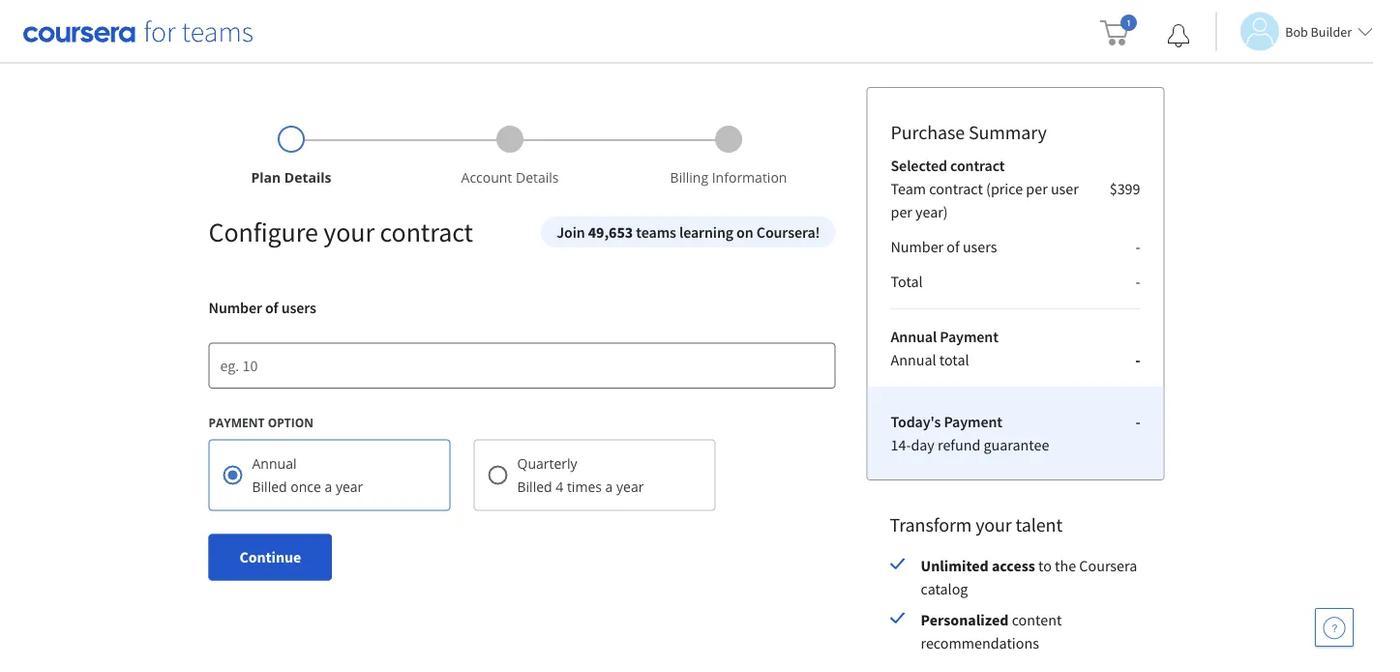 Task type: vqa. For each thing, say whether or not it's contained in the screenshot.
Financial Markets
no



Task type: describe. For each thing, give the bounding box(es) containing it.
option
[[268, 415, 313, 431]]

2 - from the top
[[1136, 272, 1140, 291]]

plan
[[251, 168, 281, 187]]

configure your contract
[[209, 215, 473, 249]]

on
[[736, 223, 753, 242]]

purchase summary
[[891, 120, 1047, 145]]

team contract (price per user per year)
[[891, 179, 1079, 222]]

personalized
[[921, 611, 1009, 630]]

builder
[[1311, 23, 1352, 40]]

content recommendations
[[921, 611, 1062, 653]]

account details
[[461, 168, 559, 187]]

2 vertical spatial contract
[[380, 215, 473, 249]]

1 horizontal spatial of
[[947, 237, 960, 256]]

configure
[[209, 215, 318, 249]]

help center image
[[1323, 616, 1346, 640]]

selected contract
[[891, 156, 1005, 175]]

a inside the annual billed once a year
[[325, 478, 332, 496]]

purchase
[[891, 120, 965, 145]]

total
[[939, 350, 969, 370]]

total
[[891, 272, 923, 291]]

coursera image
[[23, 16, 253, 47]]

payment option
[[209, 415, 313, 431]]

recommendations
[[921, 634, 1039, 653]]

(price
[[986, 179, 1023, 198]]

year)
[[915, 202, 948, 222]]

once
[[291, 478, 321, 496]]

details for account details
[[516, 168, 559, 187]]

year inside quarterly billed 4 times a year
[[616, 478, 644, 496]]

talent
[[1016, 513, 1063, 538]]

the
[[1055, 556, 1076, 576]]

annual inside the annual billed once a year
[[252, 455, 297, 473]]

team
[[891, 179, 926, 198]]

0 vertical spatial users
[[963, 237, 997, 256]]

1 vertical spatial number of users
[[209, 298, 316, 317]]

today's
[[891, 412, 941, 432]]

continue
[[239, 548, 301, 568]]

your for transform
[[976, 513, 1012, 538]]

join 49,653 teams learning on coursera!
[[557, 223, 820, 242]]

payment for annual payment
[[940, 327, 998, 346]]

- for of
[[1136, 237, 1140, 256]]

unlimited access
[[921, 556, 1035, 576]]

annual payment
[[891, 327, 998, 346]]

catalog
[[921, 580, 968, 599]]

to the coursera catalog
[[921, 556, 1137, 599]]

annual total
[[891, 350, 969, 370]]

0 vertical spatial number of users
[[891, 237, 997, 256]]

coursera
[[1079, 556, 1137, 576]]



Task type: locate. For each thing, give the bounding box(es) containing it.
summary
[[969, 120, 1047, 145]]

bob builder button
[[1216, 12, 1373, 51]]

1 horizontal spatial per
[[1026, 179, 1048, 198]]

refund
[[938, 435, 981, 455]]

1 horizontal spatial year
[[616, 478, 644, 496]]

1 horizontal spatial users
[[963, 237, 997, 256]]

account
[[461, 168, 512, 187]]

1 horizontal spatial your
[[976, 513, 1012, 538]]

content
[[1012, 611, 1062, 630]]

contract down the selected contract
[[929, 179, 983, 198]]

your
[[323, 215, 374, 249], [976, 513, 1012, 538]]

1 details from the left
[[284, 168, 331, 187]]

quarterly billed 4 times a year
[[517, 455, 644, 496]]

1 year from the left
[[336, 478, 363, 496]]

1 vertical spatial per
[[891, 202, 912, 222]]

0 vertical spatial contract
[[950, 156, 1005, 175]]

today's payment
[[891, 412, 1002, 432]]

to
[[1038, 556, 1052, 576]]

14-day refund guarantee
[[891, 435, 1049, 455]]

2 vertical spatial annual
[[252, 455, 297, 473]]

a right times
[[605, 478, 613, 496]]

4
[[556, 478, 563, 496]]

of down configure
[[265, 298, 278, 317]]

learning
[[679, 223, 734, 242]]

- for payment
[[1135, 412, 1140, 432]]

2 billed from the left
[[517, 478, 552, 496]]

contract down account
[[380, 215, 473, 249]]

2 year from the left
[[616, 478, 644, 496]]

billed for billed once a year
[[252, 478, 287, 496]]

contract
[[950, 156, 1005, 175], [929, 179, 983, 198], [380, 215, 473, 249]]

0 horizontal spatial users
[[281, 298, 316, 317]]

1 horizontal spatial number of users
[[891, 237, 997, 256]]

0 vertical spatial per
[[1026, 179, 1048, 198]]

guarantee
[[984, 435, 1049, 455]]

1 horizontal spatial billed
[[517, 478, 552, 496]]

1 vertical spatial of
[[265, 298, 278, 317]]

access
[[992, 556, 1035, 576]]

0 horizontal spatial details
[[284, 168, 331, 187]]

1 horizontal spatial number
[[891, 237, 944, 256]]

users down configure
[[281, 298, 316, 317]]

0 vertical spatial number
[[891, 237, 944, 256]]

1 vertical spatial contract
[[929, 179, 983, 198]]

shopping cart: 1 item image
[[1100, 15, 1137, 45]]

bob builder
[[1285, 23, 1352, 40]]

transform
[[890, 513, 972, 538]]

billed
[[252, 478, 287, 496], [517, 478, 552, 496]]

annual for annual total
[[891, 350, 936, 370]]

details right account
[[516, 168, 559, 187]]

year inside the annual billed once a year
[[336, 478, 363, 496]]

0 horizontal spatial year
[[336, 478, 363, 496]]

user
[[1051, 179, 1079, 198]]

billed inside quarterly billed 4 times a year
[[517, 478, 552, 496]]

details right plan
[[284, 168, 331, 187]]

billed inside the annual billed once a year
[[252, 478, 287, 496]]

a inside quarterly billed 4 times a year
[[605, 478, 613, 496]]

1 - from the top
[[1136, 237, 1140, 256]]

coursera!
[[756, 223, 820, 242]]

0 horizontal spatial billed
[[252, 478, 287, 496]]

continue button
[[209, 535, 332, 581]]

teams
[[636, 223, 676, 242]]

0 vertical spatial your
[[323, 215, 374, 249]]

of
[[947, 237, 960, 256], [265, 298, 278, 317]]

0 horizontal spatial number
[[209, 298, 262, 317]]

annual up 'annual total'
[[891, 327, 937, 346]]

year right once
[[336, 478, 363, 496]]

0 horizontal spatial a
[[325, 478, 332, 496]]

details
[[284, 168, 331, 187], [516, 168, 559, 187]]

number up total
[[891, 237, 944, 256]]

0 vertical spatial annual
[[891, 327, 937, 346]]

Number of users text field
[[209, 343, 836, 389]]

annual down the annual payment in the right of the page
[[891, 350, 936, 370]]

a
[[325, 478, 332, 496], [605, 478, 613, 496]]

$399
[[1110, 179, 1140, 198]]

selected
[[891, 156, 947, 175]]

1 vertical spatial your
[[976, 513, 1012, 538]]

unlimited
[[921, 556, 989, 576]]

14-
[[891, 435, 911, 455]]

0 horizontal spatial per
[[891, 202, 912, 222]]

number of users down configure
[[209, 298, 316, 317]]

number of users
[[891, 237, 997, 256], [209, 298, 316, 317]]

billed left the 4
[[517, 478, 552, 496]]

number down configure
[[209, 298, 262, 317]]

contract down purchase summary
[[950, 156, 1005, 175]]

a right once
[[325, 478, 332, 496]]

information
[[712, 168, 787, 187]]

1 horizontal spatial details
[[516, 168, 559, 187]]

payment for today's payment
[[944, 412, 1002, 432]]

1 vertical spatial users
[[281, 298, 316, 317]]

times
[[567, 478, 602, 496]]

show notifications image
[[1167, 24, 1190, 47]]

1 horizontal spatial a
[[605, 478, 613, 496]]

1 a from the left
[[325, 478, 332, 496]]

payment
[[940, 327, 998, 346], [944, 412, 1002, 432], [209, 415, 265, 431]]

contract inside 'team contract (price per user per year)'
[[929, 179, 983, 198]]

billing
[[670, 168, 708, 187]]

contract for team
[[929, 179, 983, 198]]

payment left option
[[209, 415, 265, 431]]

day
[[911, 435, 935, 455]]

per
[[1026, 179, 1048, 198], [891, 202, 912, 222]]

your down the plan details
[[323, 215, 374, 249]]

year
[[336, 478, 363, 496], [616, 478, 644, 496]]

annual billed once a year
[[252, 455, 363, 496]]

transform your talent
[[890, 513, 1063, 538]]

- for total
[[1135, 350, 1140, 370]]

49,653
[[588, 223, 633, 242]]

annual
[[891, 327, 937, 346], [891, 350, 936, 370], [252, 455, 297, 473]]

of down year)
[[947, 237, 960, 256]]

billing information
[[670, 168, 787, 187]]

payment up 14-day refund guarantee
[[944, 412, 1002, 432]]

1 vertical spatial number
[[209, 298, 262, 317]]

number of users down year)
[[891, 237, 997, 256]]

plan details
[[251, 168, 331, 187]]

per down 'team' at right
[[891, 202, 912, 222]]

-
[[1136, 237, 1140, 256], [1136, 272, 1140, 291], [1135, 350, 1140, 370], [1135, 412, 1140, 432]]

0 horizontal spatial of
[[265, 298, 278, 317]]

annual up once
[[252, 455, 297, 473]]

4 - from the top
[[1135, 412, 1140, 432]]

1 vertical spatial annual
[[891, 350, 936, 370]]

per left user
[[1026, 179, 1048, 198]]

users down 'team contract (price per user per year)'
[[963, 237, 997, 256]]

number
[[891, 237, 944, 256], [209, 298, 262, 317]]

0 horizontal spatial number of users
[[209, 298, 316, 317]]

annual for annual payment
[[891, 327, 937, 346]]

your for configure
[[323, 215, 374, 249]]

your up unlimited access
[[976, 513, 1012, 538]]

billed for billed 4 times a year
[[517, 478, 552, 496]]

2 a from the left
[[605, 478, 613, 496]]

0 vertical spatial of
[[947, 237, 960, 256]]

payment up the total at the right
[[940, 327, 998, 346]]

users
[[963, 237, 997, 256], [281, 298, 316, 317]]

bob
[[1285, 23, 1308, 40]]

details for plan details
[[284, 168, 331, 187]]

2 details from the left
[[516, 168, 559, 187]]

year right times
[[616, 478, 644, 496]]

contract for selected
[[950, 156, 1005, 175]]

billed left once
[[252, 478, 287, 496]]

0 horizontal spatial your
[[323, 215, 374, 249]]

quarterly
[[517, 455, 577, 473]]

1 billed from the left
[[252, 478, 287, 496]]

3 - from the top
[[1135, 350, 1140, 370]]

join
[[557, 223, 585, 242]]



